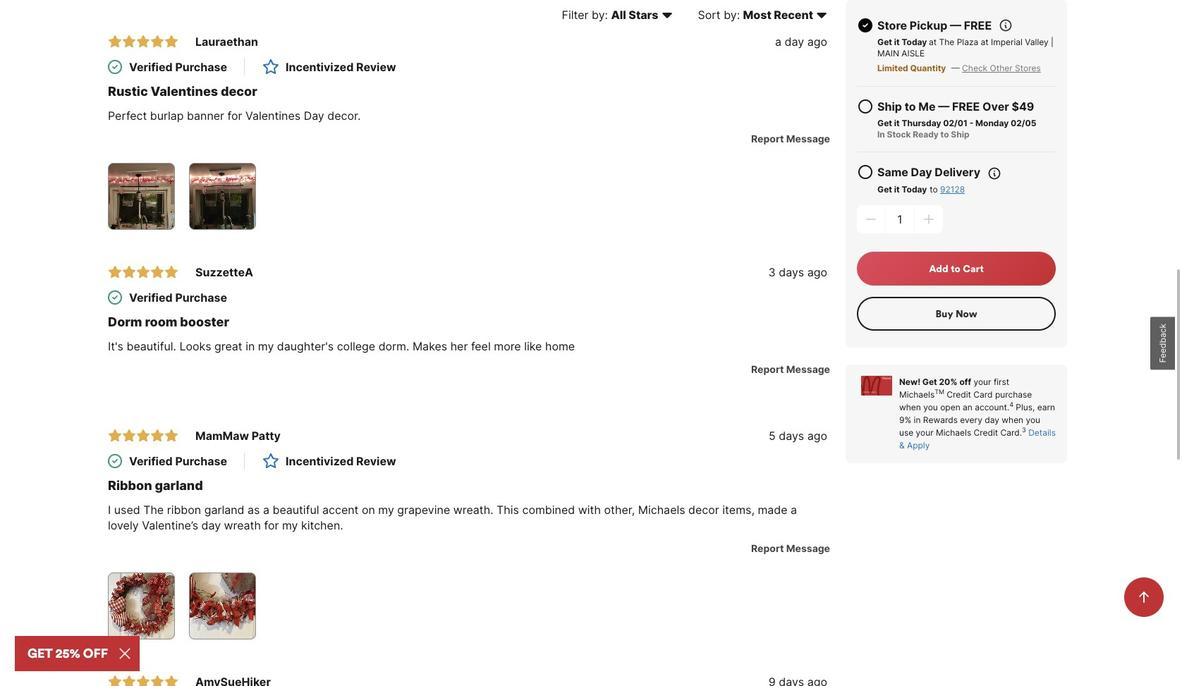 Task type: vqa. For each thing, say whether or not it's contained in the screenshot.
leftmost a
yes



Task type: describe. For each thing, give the bounding box(es) containing it.
it for get it today to 92128
[[894, 184, 900, 195]]

add to cart
[[929, 262, 984, 275]]

off
[[960, 377, 972, 387]]

i
[[108, 503, 111, 517]]

incentivized for rustic valentines decor
[[286, 60, 354, 74]]

report message for decor
[[751, 132, 830, 144]]

first
[[994, 377, 1010, 387]]

accent
[[322, 503, 359, 517]]

booster
[[180, 315, 229, 329]]

3 days ago
[[769, 265, 828, 279]]

in for 9%
[[914, 415, 921, 425]]

patty
[[252, 429, 281, 443]]

buy now button
[[857, 297, 1056, 331]]

2 vertical spatial —
[[938, 99, 950, 114]]

&
[[900, 440, 905, 451]]

details
[[1029, 428, 1056, 438]]

incentivized review for ribbon garland
[[286, 454, 396, 468]]

ship inside get it thursday 02/01 - monday 02/05 in stock ready to ship
[[951, 129, 970, 140]]

perfect
[[108, 109, 147, 123]]

a day ago
[[775, 34, 828, 49]]

the inside i used the ribbon garland as a beautiful accent on my grapevine wreath. this combined with other, michaels decor items, made a lovely valentine's day wreath for my kitchen.
[[143, 503, 164, 517]]

wreath.
[[453, 503, 494, 517]]

new!
[[900, 377, 921, 387]]

2 verified purchase from the top
[[129, 291, 227, 305]]

check
[[962, 63, 988, 73]]

0 horizontal spatial garland
[[155, 478, 203, 493]]

rewards
[[923, 415, 958, 425]]

burlap
[[150, 109, 184, 123]]

message for decor
[[786, 132, 830, 144]]

report message for booster
[[751, 363, 830, 375]]

thursday
[[902, 118, 941, 128]]

it's beautiful.  looks great in my daughter's college dorm. makes her feel more like home
[[108, 339, 575, 353]]

2 verified from the top
[[129, 291, 173, 305]]

9%
[[900, 415, 912, 425]]

dorm room booster
[[108, 315, 229, 329]]

garland inside i used the ribbon garland as a beautiful accent on my grapevine wreath. this combined with other, michaels decor items, made a lovely valentine's day wreath for my kitchen.
[[204, 503, 244, 517]]

open
[[941, 402, 961, 413]]

her
[[451, 339, 468, 353]]

0 horizontal spatial a
[[263, 503, 269, 517]]

0 vertical spatial free
[[964, 18, 992, 32]]

3 for details
[[1022, 426, 1026, 434]]

college
[[337, 339, 375, 353]]

92128 link
[[941, 184, 965, 195]]

3 report from the top
[[751, 542, 784, 554]]

2 purchase from the top
[[175, 291, 227, 305]]

valentine's
[[142, 518, 198, 533]]

limited quantity — check other stores
[[878, 63, 1041, 73]]

details & apply link
[[900, 428, 1056, 451]]

plcc card logo image
[[861, 376, 892, 396]]

aisle
[[902, 48, 925, 59]]

mammaw
[[195, 429, 249, 443]]

it for get it thursday 02/01 - monday 02/05 in stock ready to ship
[[894, 118, 900, 128]]

0 horizontal spatial decor
[[221, 84, 257, 99]]

other
[[990, 63, 1013, 73]]

michaels inside i used the ribbon garland as a beautiful accent on my grapevine wreath. this combined with other, michaels decor items, made a lovely valentine's day wreath for my kitchen.
[[638, 503, 685, 517]]

2 rustic valentines decor image image from the left
[[190, 164, 255, 229]]

3 ago from the top
[[808, 429, 828, 443]]

stores
[[1015, 63, 1041, 73]]

made
[[758, 503, 788, 517]]

open samedaydelivery details modal image
[[988, 166, 1002, 181]]

your inside 4 plus, earn 9% in rewards every day when you use your michaels credit card.
[[916, 428, 934, 438]]

incentivized review for rustic valentines decor
[[286, 60, 396, 74]]

pickup
[[910, 18, 948, 32]]

-
[[970, 118, 974, 128]]

1 horizontal spatial valentines
[[245, 109, 301, 123]]

combined
[[522, 503, 575, 517]]

decor.
[[328, 109, 361, 123]]

plaza
[[957, 37, 979, 47]]

get up tm
[[923, 377, 937, 387]]

beautiful
[[273, 503, 319, 517]]

day inside 4 plus, earn 9% in rewards every day when you use your michaels credit card.
[[985, 415, 1000, 425]]

me
[[919, 99, 936, 114]]

kitchen.
[[301, 518, 343, 533]]

get it today at the plaza at imperial valley | main aisle
[[878, 37, 1054, 59]]

add to cart button
[[857, 252, 1056, 286]]

it's
[[108, 339, 123, 353]]

quantity
[[910, 63, 946, 73]]

ship to me — free over $49
[[878, 99, 1035, 114]]

0 vertical spatial for
[[228, 109, 242, 123]]

verified purchase for garland
[[129, 454, 227, 468]]

new! get 20% off
[[900, 377, 972, 387]]

review for ribbon garland
[[356, 454, 396, 468]]

1 vertical spatial free
[[952, 99, 980, 114]]

ago for decor
[[808, 34, 828, 49]]

your first michaels
[[900, 377, 1010, 400]]

lauraethan
[[195, 34, 258, 49]]

every
[[960, 415, 983, 425]]

rustic valentines decor
[[108, 84, 257, 99]]

ago for booster
[[808, 265, 828, 279]]

great
[[215, 339, 242, 353]]

92128
[[941, 184, 965, 195]]

account.
[[975, 402, 1010, 413]]

looks
[[179, 339, 211, 353]]

the inside the get it today at the plaza at imperial valley | main aisle
[[939, 37, 955, 47]]

today for to
[[902, 184, 927, 195]]

to inside get it thursday 02/01 - monday 02/05 in stock ready to ship
[[941, 129, 949, 140]]

when inside 4 plus, earn 9% in rewards every day when you use your michaels credit card.
[[1002, 415, 1024, 425]]

20%
[[939, 377, 958, 387]]

get for get it thursday 02/01 - monday 02/05 in stock ready to ship
[[878, 118, 892, 128]]

2 horizontal spatial a
[[791, 503, 797, 517]]

now
[[956, 308, 978, 320]]

when inside "tm credit card purchase when you open an account."
[[900, 402, 921, 413]]

to down same day delivery
[[930, 184, 938, 195]]

0 vertical spatial ship
[[878, 99, 902, 114]]

room
[[145, 315, 177, 329]]

use
[[900, 428, 914, 438]]

day inside i used the ribbon garland as a beautiful accent on my grapevine wreath. this combined with other, michaels decor items, made a lovely valentine's day wreath for my kitchen.
[[201, 518, 221, 533]]

Number Stepper text field
[[886, 205, 914, 234]]

same
[[878, 165, 909, 179]]

add
[[929, 262, 949, 275]]

dorm
[[108, 315, 142, 329]]

buy
[[936, 308, 953, 320]]

today for at
[[902, 37, 927, 47]]

5 days ago
[[769, 429, 828, 443]]

feel
[[471, 339, 491, 353]]

beautiful.
[[127, 339, 176, 353]]

same day delivery
[[878, 165, 981, 179]]

imperial
[[991, 37, 1023, 47]]

cart
[[963, 262, 984, 275]]

grapevine
[[397, 503, 450, 517]]



Task type: locate. For each thing, give the bounding box(es) containing it.
get up in
[[878, 118, 892, 128]]

garland up wreath
[[204, 503, 244, 517]]

it
[[894, 37, 900, 47], [894, 118, 900, 128], [894, 184, 900, 195]]

lovely
[[108, 518, 139, 533]]

ship up in
[[878, 99, 902, 114]]

0 vertical spatial incentivized
[[286, 60, 354, 74]]

2 incentivized from the top
[[286, 454, 354, 468]]

get for get it today at the plaza at imperial valley | main aisle
[[878, 37, 892, 47]]

daughter's
[[277, 339, 334, 353]]

2 vertical spatial day
[[201, 518, 221, 533]]

verified purchase up rustic valentines decor
[[129, 60, 227, 74]]

0 horizontal spatial you
[[924, 402, 938, 413]]

for down beautiful
[[264, 518, 279, 533]]

3 it from the top
[[894, 184, 900, 195]]

1 vertical spatial verified purchase
[[129, 291, 227, 305]]

store pickup — free
[[878, 18, 992, 32]]

0 vertical spatial review
[[356, 60, 396, 74]]

2 vertical spatial my
[[282, 518, 298, 533]]

plus,
[[1016, 402, 1035, 413]]

— right me
[[938, 99, 950, 114]]

it for get it today at the plaza at imperial valley | main aisle
[[894, 37, 900, 47]]

—
[[950, 18, 962, 32], [952, 63, 960, 73], [938, 99, 950, 114]]

card.
[[1001, 428, 1022, 438]]

— for check
[[952, 63, 960, 73]]

incentivized up accent
[[286, 454, 354, 468]]

on
[[362, 503, 375, 517]]

stock
[[887, 129, 911, 140]]

review up decor.
[[356, 60, 396, 74]]

3 for days
[[769, 265, 776, 279]]

0 horizontal spatial ribbon garland image image
[[109, 573, 174, 639]]

when up 9%
[[900, 402, 921, 413]]

ship
[[878, 99, 902, 114], [951, 129, 970, 140]]

2 vertical spatial it
[[894, 184, 900, 195]]

get inside the get it today at the plaza at imperial valley | main aisle
[[878, 37, 892, 47]]

0 vertical spatial your
[[974, 377, 992, 387]]

2 ago from the top
[[808, 265, 828, 279]]

2 vertical spatial report message
[[751, 542, 830, 554]]

purchase
[[995, 389, 1032, 400]]

|
[[1051, 37, 1054, 47]]

4 plus, earn 9% in rewards every day when you use your michaels credit card.
[[900, 401, 1055, 438]]

0 vertical spatial ago
[[808, 34, 828, 49]]

ribbon
[[167, 503, 201, 517]]

0 vertical spatial day
[[785, 34, 804, 49]]

$49
[[1012, 99, 1035, 114]]

incentivized up decor.
[[286, 60, 354, 74]]

0 horizontal spatial credit
[[947, 389, 971, 400]]

1 at from the left
[[929, 37, 937, 47]]

1 verified from the top
[[129, 60, 173, 74]]

when up card.
[[1002, 415, 1024, 425]]

— left check
[[952, 63, 960, 73]]

mammaw patty
[[195, 429, 281, 443]]

1 horizontal spatial rustic valentines decor image image
[[190, 164, 255, 229]]

with
[[578, 503, 601, 517]]

2 report message from the top
[[751, 363, 830, 375]]

0 vertical spatial report
[[751, 132, 784, 144]]

2 vertical spatial report
[[751, 542, 784, 554]]

in
[[246, 339, 255, 353], [914, 415, 921, 425]]

i used the ribbon garland as a beautiful accent on my grapevine wreath. this combined with other, michaels decor items, made a lovely valentine's day wreath for my kitchen.
[[108, 503, 797, 533]]

3 report message button from the top
[[746, 542, 830, 556]]

ship down 02/01
[[951, 129, 970, 140]]

verified purchase up ribbon garland
[[129, 454, 227, 468]]

0 vertical spatial when
[[900, 402, 921, 413]]

the down store pickup — free
[[939, 37, 955, 47]]

1 horizontal spatial 3
[[1022, 426, 1026, 434]]

today down same day delivery
[[902, 184, 927, 195]]

1 horizontal spatial day
[[785, 34, 804, 49]]

day left decor.
[[304, 109, 324, 123]]

tabler image
[[999, 18, 1013, 32], [108, 34, 122, 49], [122, 34, 136, 49], [150, 34, 164, 49], [164, 34, 178, 49], [122, 265, 136, 279], [136, 265, 150, 279], [150, 429, 164, 443], [122, 675, 136, 686]]

1 report message from the top
[[751, 132, 830, 144]]

— for free
[[950, 18, 962, 32]]

report for booster
[[751, 363, 784, 375]]

purchase up booster
[[175, 291, 227, 305]]

ribbon garland
[[108, 478, 203, 493]]

report
[[751, 132, 784, 144], [751, 363, 784, 375], [751, 542, 784, 554]]

get up main
[[878, 37, 892, 47]]

michaels down new!
[[900, 389, 935, 400]]

to right the add
[[951, 262, 961, 275]]

2 report from the top
[[751, 363, 784, 375]]

0 vertical spatial 3
[[769, 265, 776, 279]]

to inside button
[[951, 262, 961, 275]]

1 rustic valentines decor image image from the left
[[109, 164, 174, 229]]

ribbon garland image image
[[109, 573, 174, 639], [190, 573, 255, 639]]

1 vertical spatial verified
[[129, 291, 173, 305]]

items,
[[723, 503, 755, 517]]

rustic valentines decor image image
[[109, 164, 174, 229], [190, 164, 255, 229]]

banner
[[187, 109, 224, 123]]

monday
[[976, 118, 1009, 128]]

1 horizontal spatial decor
[[689, 503, 719, 517]]

day
[[304, 109, 324, 123], [911, 165, 932, 179]]

used
[[114, 503, 140, 517]]

ribbon
[[108, 478, 152, 493]]

in inside 4 plus, earn 9% in rewards every day when you use your michaels credit card.
[[914, 415, 921, 425]]

in for great
[[246, 339, 255, 353]]

michaels
[[900, 389, 935, 400], [936, 428, 972, 438], [638, 503, 685, 517]]

2 at from the left
[[981, 37, 989, 47]]

1 it from the top
[[894, 37, 900, 47]]

limited
[[878, 63, 908, 73]]

0 vertical spatial day
[[304, 109, 324, 123]]

0 vertical spatial decor
[[221, 84, 257, 99]]

0 horizontal spatial ship
[[878, 99, 902, 114]]

to down 02/01
[[941, 129, 949, 140]]

1 vertical spatial michaels
[[936, 428, 972, 438]]

02/05
[[1011, 118, 1037, 128]]

0 horizontal spatial day
[[304, 109, 324, 123]]

get inside get it thursday 02/01 - monday 02/05 in stock ready to ship
[[878, 118, 892, 128]]

3 message from the top
[[786, 542, 830, 554]]

free up "-"
[[952, 99, 980, 114]]

1 vertical spatial incentivized
[[286, 454, 354, 468]]

decor
[[221, 84, 257, 99], [689, 503, 719, 517]]

purchase for garland
[[175, 454, 227, 468]]

1 horizontal spatial the
[[939, 37, 955, 47]]

0 vertical spatial report message
[[751, 132, 830, 144]]

0 vertical spatial verified
[[129, 60, 173, 74]]

your inside "your first michaels"
[[974, 377, 992, 387]]

incentivized review up accent
[[286, 454, 396, 468]]

1 horizontal spatial garland
[[204, 503, 244, 517]]

report for decor
[[751, 132, 784, 144]]

1 purchase from the top
[[175, 60, 227, 74]]

tabler image
[[136, 34, 150, 49], [857, 98, 874, 115], [857, 164, 874, 181], [108, 265, 122, 279], [150, 265, 164, 279], [164, 265, 178, 279], [108, 429, 122, 443], [122, 429, 136, 443], [136, 429, 150, 443], [164, 429, 178, 443], [108, 675, 122, 686], [136, 675, 150, 686], [150, 675, 164, 686], [164, 675, 178, 686]]

2 vertical spatial purchase
[[175, 454, 227, 468]]

for inside i used the ribbon garland as a beautiful accent on my grapevine wreath. this combined with other, michaels decor items, made a lovely valentine's day wreath for my kitchen.
[[264, 518, 279, 533]]

1 vertical spatial today
[[902, 184, 927, 195]]

0 vertical spatial you
[[924, 402, 938, 413]]

1 vertical spatial when
[[1002, 415, 1024, 425]]

0 horizontal spatial at
[[929, 37, 937, 47]]

1 ago from the top
[[808, 34, 828, 49]]

message for booster
[[786, 363, 830, 375]]

tm credit card purchase when you open an account.
[[900, 388, 1032, 413]]

1 horizontal spatial a
[[775, 34, 782, 49]]

1 vertical spatial purchase
[[175, 291, 227, 305]]

message
[[786, 132, 830, 144], [786, 363, 830, 375], [786, 542, 830, 554]]

day up get it today to 92128
[[911, 165, 932, 179]]

1 vertical spatial review
[[356, 454, 396, 468]]

my right great
[[258, 339, 274, 353]]

0 vertical spatial today
[[902, 37, 927, 47]]

it inside get it thursday 02/01 - monday 02/05 in stock ready to ship
[[894, 118, 900, 128]]

1 vertical spatial garland
[[204, 503, 244, 517]]

other,
[[604, 503, 635, 517]]

0 horizontal spatial valentines
[[151, 84, 218, 99]]

suzzettea
[[195, 265, 253, 279]]

1 horizontal spatial for
[[264, 518, 279, 533]]

3 report message from the top
[[751, 542, 830, 554]]

card
[[974, 389, 993, 400]]

incentivized review up decor.
[[286, 60, 396, 74]]

valentines right banner
[[245, 109, 301, 123]]

today up aisle at the right top of page
[[902, 37, 927, 47]]

0 vertical spatial report message button
[[746, 132, 830, 146]]

to
[[905, 99, 916, 114], [941, 129, 949, 140], [930, 184, 938, 195], [951, 262, 961, 275]]

verified purchase for valentines
[[129, 60, 227, 74]]

1 horizontal spatial when
[[1002, 415, 1024, 425]]

garland
[[155, 478, 203, 493], [204, 503, 244, 517]]

2 message from the top
[[786, 363, 830, 375]]

2 vertical spatial message
[[786, 542, 830, 554]]

michaels down rewards
[[936, 428, 972, 438]]

today inside the get it today at the plaza at imperial valley | main aisle
[[902, 37, 927, 47]]

1 horizontal spatial credit
[[974, 428, 998, 438]]

2 vertical spatial michaels
[[638, 503, 685, 517]]

decor left items,
[[689, 503, 719, 517]]

report message button for booster
[[746, 362, 830, 377]]

3 verified purchase from the top
[[129, 454, 227, 468]]

credit inside 4 plus, earn 9% in rewards every day when you use your michaels credit card.
[[974, 428, 998, 438]]

1 vertical spatial valentines
[[245, 109, 301, 123]]

in
[[878, 129, 885, 140]]

rustic
[[108, 84, 148, 99]]

0 vertical spatial in
[[246, 339, 255, 353]]

as
[[248, 503, 260, 517]]

get down same
[[878, 184, 892, 195]]

4
[[1010, 401, 1014, 409]]

you up rewards
[[924, 402, 938, 413]]

purchase down mammaw
[[175, 454, 227, 468]]

1 today from the top
[[902, 37, 927, 47]]

0 horizontal spatial when
[[900, 402, 921, 413]]

garland up ribbon
[[155, 478, 203, 493]]

2 ribbon garland image image from the left
[[190, 573, 255, 639]]

in right great
[[246, 339, 255, 353]]

1 horizontal spatial michaels
[[900, 389, 935, 400]]

2 vertical spatial report message button
[[746, 542, 830, 556]]

at right plaza
[[981, 37, 989, 47]]

1 horizontal spatial day
[[911, 165, 932, 179]]

today
[[902, 37, 927, 47], [902, 184, 927, 195]]

0 vertical spatial the
[[939, 37, 955, 47]]

michaels right other,
[[638, 503, 685, 517]]

in right 9%
[[914, 415, 921, 425]]

1 review from the top
[[356, 60, 396, 74]]

3 inside 3 details & apply
[[1022, 426, 1026, 434]]

3 purchase from the top
[[175, 454, 227, 468]]

days for ribbon garland
[[779, 429, 804, 443]]

my down beautiful
[[282, 518, 298, 533]]

credit down off
[[947, 389, 971, 400]]

1 vertical spatial day
[[985, 415, 1000, 425]]

you inside "tm credit card purchase when you open an account."
[[924, 402, 938, 413]]

1 vertical spatial incentivized review
[[286, 454, 396, 468]]

valentines up burlap
[[151, 84, 218, 99]]

02/01
[[943, 118, 968, 128]]

it up main
[[894, 37, 900, 47]]

over
[[983, 99, 1009, 114]]

review up on
[[356, 454, 396, 468]]

at down store pickup — free
[[929, 37, 937, 47]]

purchase
[[175, 60, 227, 74], [175, 291, 227, 305], [175, 454, 227, 468]]

1 vertical spatial day
[[911, 165, 932, 179]]

free
[[964, 18, 992, 32], [952, 99, 980, 114]]

michaels inside 4 plus, earn 9% in rewards every day when you use your michaels credit card.
[[936, 428, 972, 438]]

purchase up rustic valentines decor
[[175, 60, 227, 74]]

earn
[[1038, 402, 1055, 413]]

0 vertical spatial message
[[786, 132, 830, 144]]

1 horizontal spatial ribbon garland image image
[[190, 573, 255, 639]]

get
[[878, 37, 892, 47], [878, 118, 892, 128], [878, 184, 892, 195], [923, 377, 937, 387]]

verified for rustic
[[129, 60, 173, 74]]

0 vertical spatial my
[[258, 339, 274, 353]]

tm
[[935, 388, 945, 396]]

1 vertical spatial your
[[916, 428, 934, 438]]

report message button for decor
[[746, 132, 830, 146]]

review for rustic valentines decor
[[356, 60, 396, 74]]

this
[[497, 503, 519, 517]]

perfect burlap banner for valentines day decor.
[[108, 109, 361, 123]]

decor inside i used the ribbon garland as a beautiful accent on my grapevine wreath. this combined with other, michaels decor items, made a lovely valentine's day wreath for my kitchen.
[[689, 503, 719, 517]]

2 report message button from the top
[[746, 362, 830, 377]]

your up apply
[[916, 428, 934, 438]]

1 ribbon garland image image from the left
[[109, 573, 174, 639]]

1 incentivized review from the top
[[286, 60, 396, 74]]

0 vertical spatial michaels
[[900, 389, 935, 400]]

verified up rustic
[[129, 60, 173, 74]]

incentivized for ribbon garland
[[286, 454, 354, 468]]

my right on
[[378, 503, 394, 517]]

you down plus,
[[1026, 415, 1041, 425]]

2 vertical spatial verified
[[129, 454, 173, 468]]

1 vertical spatial it
[[894, 118, 900, 128]]

credit inside "tm credit card purchase when you open an account."
[[947, 389, 971, 400]]

buy now
[[936, 308, 978, 320]]

0 horizontal spatial your
[[916, 428, 934, 438]]

store
[[878, 18, 907, 32]]

1 vertical spatial ago
[[808, 265, 828, 279]]

0 horizontal spatial for
[[228, 109, 242, 123]]

verified purchase
[[129, 60, 227, 74], [129, 291, 227, 305], [129, 454, 227, 468]]

get it today to 92128
[[878, 184, 965, 195]]

2 it from the top
[[894, 118, 900, 128]]

1 incentivized from the top
[[286, 60, 354, 74]]

to left me
[[905, 99, 916, 114]]

1 horizontal spatial you
[[1026, 415, 1041, 425]]

1 vertical spatial message
[[786, 363, 830, 375]]

2 review from the top
[[356, 454, 396, 468]]

1 vertical spatial —
[[952, 63, 960, 73]]

2 vertical spatial ago
[[808, 429, 828, 443]]

1 vertical spatial report
[[751, 363, 784, 375]]

get for get it today to 92128
[[878, 184, 892, 195]]

it inside the get it today at the plaza at imperial valley | main aisle
[[894, 37, 900, 47]]

1 vertical spatial the
[[143, 503, 164, 517]]

michaels inside "your first michaels"
[[900, 389, 935, 400]]

verified up ribbon garland
[[129, 454, 173, 468]]

credit down every
[[974, 428, 998, 438]]

get it thursday 02/01 - monday 02/05 in stock ready to ship
[[878, 118, 1037, 140]]

it up stock
[[894, 118, 900, 128]]

incentivized
[[286, 60, 354, 74], [286, 454, 354, 468]]

main
[[878, 48, 900, 59]]

1 vertical spatial decor
[[689, 503, 719, 517]]

purchase for valentines
[[175, 60, 227, 74]]

your up card at the bottom of the page
[[974, 377, 992, 387]]

2 vertical spatial verified purchase
[[129, 454, 227, 468]]

1 report from the top
[[751, 132, 784, 144]]

verified up 'room'
[[129, 291, 173, 305]]

for right banner
[[228, 109, 242, 123]]

— up plaza
[[950, 18, 962, 32]]

verified purchase up "dorm room booster"
[[129, 291, 227, 305]]

1 vertical spatial for
[[264, 518, 279, 533]]

decor up "perfect burlap banner for valentines day decor."
[[221, 84, 257, 99]]

2 days from the top
[[779, 429, 804, 443]]

0 horizontal spatial 3
[[769, 265, 776, 279]]

1 report message button from the top
[[746, 132, 830, 146]]

free up plaza
[[964, 18, 992, 32]]

1 vertical spatial credit
[[974, 428, 998, 438]]

1 vertical spatial in
[[914, 415, 921, 425]]

incentivized review
[[286, 60, 396, 74], [286, 454, 396, 468]]

1 vertical spatial my
[[378, 503, 394, 517]]

2 horizontal spatial day
[[985, 415, 1000, 425]]

days
[[779, 265, 804, 279], [779, 429, 804, 443]]

0 horizontal spatial rustic valentines decor image image
[[109, 164, 174, 229]]

2 today from the top
[[902, 184, 927, 195]]

you inside 4 plus, earn 9% in rewards every day when you use your michaels credit card.
[[1026, 415, 1041, 425]]

1 horizontal spatial at
[[981, 37, 989, 47]]

at
[[929, 37, 937, 47], [981, 37, 989, 47]]

day
[[785, 34, 804, 49], [985, 415, 1000, 425], [201, 518, 221, 533]]

an
[[963, 402, 973, 413]]

1 verified purchase from the top
[[129, 60, 227, 74]]

1 days from the top
[[779, 265, 804, 279]]

0 vertical spatial —
[[950, 18, 962, 32]]

it down same
[[894, 184, 900, 195]]

ready
[[913, 129, 939, 140]]

makes
[[413, 339, 447, 353]]

5
[[769, 429, 776, 443]]

a
[[775, 34, 782, 49], [263, 503, 269, 517], [791, 503, 797, 517]]

1 vertical spatial 3
[[1022, 426, 1026, 434]]

0 horizontal spatial the
[[143, 503, 164, 517]]

1 vertical spatial report message button
[[746, 362, 830, 377]]

the up valentine's
[[143, 503, 164, 517]]

0 vertical spatial garland
[[155, 478, 203, 493]]

days for dorm room booster
[[779, 265, 804, 279]]

home
[[545, 339, 575, 353]]

1 message from the top
[[786, 132, 830, 144]]

1 vertical spatial days
[[779, 429, 804, 443]]

2 horizontal spatial my
[[378, 503, 394, 517]]

verified for ribbon
[[129, 454, 173, 468]]

3 verified from the top
[[129, 454, 173, 468]]

1 vertical spatial you
[[1026, 415, 1041, 425]]

2 incentivized review from the top
[[286, 454, 396, 468]]

valley
[[1025, 37, 1049, 47]]



